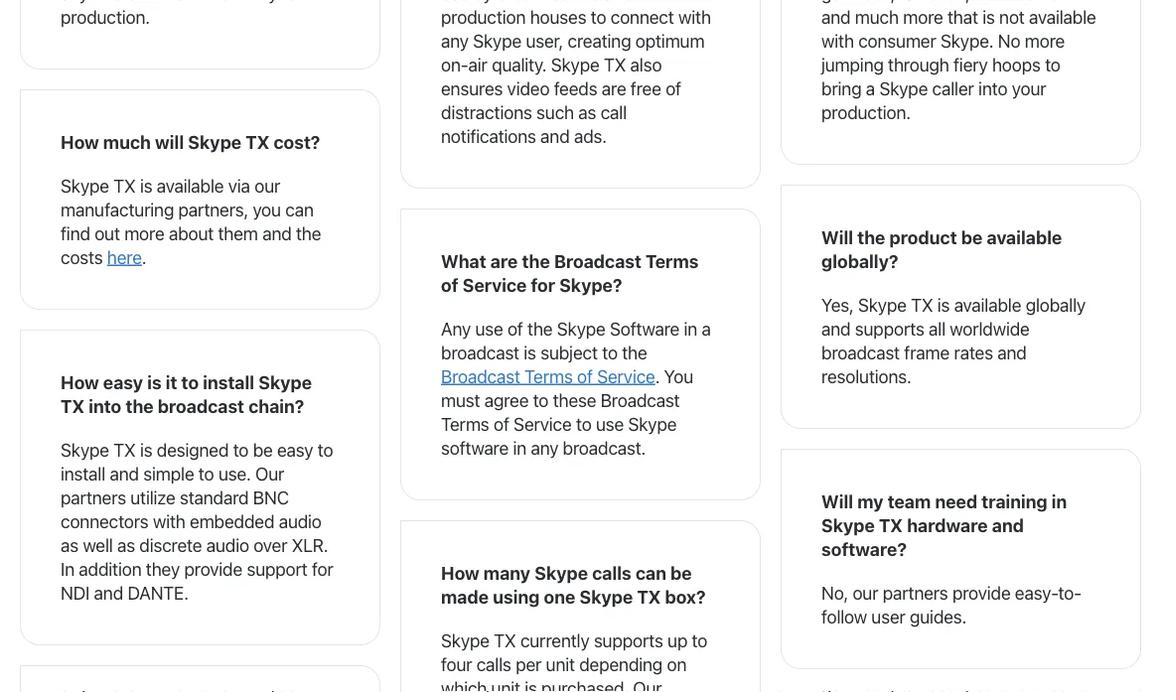 Task type: vqa. For each thing, say whether or not it's contained in the screenshot.
'Skype's'
no



Task type: describe. For each thing, give the bounding box(es) containing it.
our
[[255, 463, 284, 484]]

is inside the skype tx currently supports up to four calls per unit depending on which unit is purchased. o
[[525, 677, 537, 692]]

skype right the will
[[188, 131, 241, 152]]

support
[[247, 558, 308, 579]]

be for skype tx is designed to be easy to install and simple to use. our partners utilize standard bnc connectors with embedded audio as well as discrete audio over xlr. in addition they provide support for ndi and dante.
[[253, 439, 273, 460]]

of inside what are the broadcast terms of service for skype?
[[441, 274, 458, 295]]

how easy is it to install skype tx into the broadcast chain? element
[[20, 330, 380, 646]]

skype right one
[[579, 586, 633, 607]]

a
[[702, 318, 711, 339]]

partners inside skype tx is designed to be easy to install and simple to use. our partners utilize standard bnc connectors with embedded audio as well as discrete audio over xlr. in addition they provide support for ndi and dante.
[[61, 487, 126, 508]]

how for how easy is it to install skype tx into the broadcast chain?
[[61, 371, 99, 393]]

any use of the skype software in a broadcast is subject to the broadcast terms of service
[[441, 318, 711, 387]]

you
[[664, 365, 693, 387]]

subject
[[540, 342, 598, 363]]

our inside the no, our partners provide easy-to- follow user guides.
[[853, 582, 878, 603]]

will the product be available globally?
[[821, 226, 1062, 272]]

worldwide
[[950, 318, 1030, 339]]

to up xlr.
[[318, 439, 333, 460]]

how for how many skype calls can be made using one skype tx box?
[[441, 562, 479, 584]]

them
[[218, 222, 258, 244]]

0 vertical spatial audio
[[279, 510, 322, 532]]

rates
[[954, 342, 993, 363]]

agree
[[484, 389, 529, 411]]

1 horizontal spatial unit
[[546, 654, 575, 675]]

calls inside how many skype calls can be made using one skype tx box?
[[592, 562, 631, 584]]

depending
[[579, 654, 663, 675]]

skype inside will my team need training in skype tx hardware and software?
[[821, 514, 875, 536]]

addition
[[79, 558, 141, 579]]

is inside any use of the skype software in a broadcast is subject to the broadcast terms of service
[[524, 342, 536, 363]]

well
[[83, 534, 113, 556]]

in inside any use of the skype software in a broadcast is subject to the broadcast terms of service
[[684, 318, 697, 339]]

to down broadcast terms of service link
[[533, 389, 549, 411]]

software
[[610, 318, 679, 339]]

available inside skype tx is available via our manufacturing partners, you can find out more about them and the costs
[[157, 175, 224, 196]]

tx inside how many skype calls can be made using one skype tx box?
[[637, 586, 661, 607]]

the down software on the top
[[622, 342, 647, 363]]

is inside how easy is it to install skype tx into the broadcast chain?
[[147, 371, 161, 393]]

is inside skype tx is available via our manufacturing partners, you can find out more about them and the costs
[[140, 175, 152, 196]]

purchased.
[[541, 677, 629, 692]]

and up utilize
[[110, 463, 139, 484]]

will my team need training in skype tx hardware and software? element
[[781, 449, 1141, 669]]

skype tx is designed to be easy to install and simple to use. our partners utilize standard bnc connectors with embedded audio as well as discrete audio over xlr. in addition they provide support for ndi and dante.
[[61, 439, 333, 603]]

all
[[929, 318, 946, 339]]

dante.
[[128, 582, 188, 603]]

must
[[441, 389, 480, 411]]

hardware
[[907, 514, 988, 536]]

to-
[[1058, 582, 1082, 603]]

follow
[[821, 606, 867, 627]]

training
[[982, 491, 1048, 512]]

be inside will the product be available globally?
[[961, 226, 983, 248]]

can inside skype tx is available via our manufacturing partners, you can find out more about them and the costs
[[285, 199, 314, 220]]

skype tx currently supports up to four calls per unit depending on which unit is purchased. o
[[441, 630, 707, 692]]

the up subject
[[527, 318, 553, 339]]

broadcast inside any use of the skype software in a broadcast is subject to the broadcast terms of service
[[441, 365, 520, 387]]

are
[[490, 250, 518, 272]]

to inside any use of the skype software in a broadcast is subject to the broadcast terms of service
[[602, 342, 618, 363]]

partners,
[[178, 199, 248, 220]]

over
[[254, 534, 287, 556]]

user
[[871, 606, 905, 627]]

xlr.
[[292, 534, 328, 556]]

1 vertical spatial unit
[[491, 677, 520, 692]]

globally?
[[821, 250, 898, 272]]

. inside . you must agree to these broadcast terms of service to use skype software in any broadcast.
[[655, 365, 660, 387]]

here .
[[107, 246, 146, 268]]

partners inside the no, our partners provide easy-to- follow user guides.
[[883, 582, 948, 603]]

easy inside how easy is it to install skype tx into the broadcast chain?
[[103, 371, 143, 393]]

many
[[484, 562, 530, 584]]

will my team need training in skype tx hardware and software?
[[821, 491, 1067, 560]]

on
[[667, 654, 687, 675]]

bnc
[[253, 487, 289, 508]]

you
[[253, 199, 281, 220]]

our inside skype tx is available via our manufacturing partners, you can find out more about them and the costs
[[254, 175, 280, 196]]

designed
[[157, 439, 229, 460]]

tx inside skype tx is available via our manufacturing partners, you can find out more about them and the costs
[[113, 175, 136, 196]]

the inside will the product be available globally?
[[857, 226, 885, 248]]

how many skype calls can be made using one skype tx box?
[[441, 562, 706, 607]]

terms inside any use of the skype software in a broadcast is subject to the broadcast terms of service
[[524, 365, 573, 387]]

skype inside skype tx is available via our manufacturing partners, you can find out more about them and the costs
[[61, 175, 109, 196]]

broadcast terms of service link
[[441, 365, 655, 387]]

embedded
[[190, 510, 274, 532]]

it
[[166, 371, 177, 393]]

what are the broadcast terms of service for skype?
[[441, 250, 699, 295]]

software?
[[821, 538, 907, 560]]

1 as from the left
[[61, 534, 78, 556]]

will the product be available globally? element
[[781, 185, 1141, 429]]

with
[[153, 510, 185, 532]]

terms inside . you must agree to these broadcast terms of service to use skype software in any broadcast.
[[441, 413, 489, 434]]

skype inside yes, skype tx is available globally and supports all worldwide broadcast frame rates and resolutions.
[[858, 294, 907, 315]]

discrete
[[139, 534, 202, 556]]

service inside . you must agree to these broadcast terms of service to use skype software in any broadcast.
[[514, 413, 572, 434]]

costs
[[61, 246, 103, 268]]

utilize
[[130, 487, 175, 508]]

ndi
[[61, 582, 90, 603]]

connectors
[[61, 510, 148, 532]]

per
[[516, 654, 542, 675]]

more
[[124, 222, 164, 244]]

the inside how easy is it to install skype tx into the broadcast chain?
[[126, 395, 154, 417]]

of inside . you must agree to these broadcast terms of service to use skype software in any broadcast.
[[494, 413, 509, 434]]

for inside skype tx is designed to be easy to install and simple to use. our partners utilize standard bnc connectors with embedded audio as well as discrete audio over xlr. in addition they provide support for ndi and dante.
[[312, 558, 333, 579]]

much
[[103, 131, 151, 152]]

what are the broadcast terms of service for skype? element
[[400, 209, 761, 501]]

here link
[[107, 246, 142, 268]]

team
[[888, 491, 931, 512]]

the inside what are the broadcast terms of service for skype?
[[522, 250, 550, 272]]

to up use.
[[233, 439, 249, 460]]

tx inside will my team need training in skype tx hardware and software?
[[879, 514, 903, 536]]

broadcast for skype
[[158, 395, 244, 417]]

four
[[441, 654, 472, 675]]

simple
[[143, 463, 194, 484]]

no,
[[821, 582, 848, 603]]

skype?
[[559, 274, 622, 295]]

how easy is it to install skype tx into the broadcast chain?
[[61, 371, 312, 417]]

easy-
[[1015, 582, 1058, 603]]

box?
[[665, 586, 706, 607]]

of up broadcast terms of service link
[[507, 318, 523, 339]]

out
[[94, 222, 120, 244]]

these
[[553, 389, 596, 411]]

skype inside skype tx is designed to be easy to install and simple to use. our partners utilize standard bnc connectors with embedded audio as well as discrete audio over xlr. in addition they provide support for ndi and dante.
[[61, 439, 109, 460]]

how much will skype tx cost? element
[[20, 89, 380, 310]]

provide inside skype tx is designed to be easy to install and simple to use. our partners utilize standard bnc connectors with embedded audio as well as discrete audio over xlr. in addition they provide support for ndi and dante.
[[184, 558, 242, 579]]

skype inside . you must agree to these broadcast terms of service to use skype software in any broadcast.
[[628, 413, 677, 434]]

terms inside what are the broadcast terms of service for skype?
[[646, 250, 699, 272]]

standard
[[180, 487, 249, 508]]



Task type: locate. For each thing, give the bounding box(es) containing it.
2 vertical spatial broadcast
[[601, 389, 680, 411]]

tx up manufacturing
[[113, 175, 136, 196]]

will inside will my team need training in skype tx hardware and software?
[[821, 491, 853, 512]]

tx inside yes, skype tx is available globally and supports all worldwide broadcast frame rates and resolutions.
[[911, 294, 933, 315]]

1 horizontal spatial audio
[[279, 510, 322, 532]]

1 vertical spatial calls
[[476, 654, 511, 675]]

easy up our
[[277, 439, 313, 460]]

tx inside the skype tx currently supports up to four calls per unit depending on which unit is purchased. o
[[494, 630, 516, 651]]

broadcast inside what are the broadcast terms of service for skype?
[[554, 250, 642, 272]]

in inside will my team need training in skype tx hardware and software?
[[1052, 491, 1067, 512]]

0 vertical spatial use
[[475, 318, 503, 339]]

2 vertical spatial how
[[441, 562, 479, 584]]

1 vertical spatial service
[[597, 365, 655, 387]]

available up the globally
[[987, 226, 1062, 248]]

any
[[441, 318, 471, 339]]

1 vertical spatial in
[[513, 437, 526, 458]]

to right subject
[[602, 342, 618, 363]]

0 horizontal spatial can
[[285, 199, 314, 220]]

tx inside how easy is it to install skype tx into the broadcast chain?
[[61, 395, 84, 417]]

broadcast inside . you must agree to these broadcast terms of service to use skype software in any broadcast.
[[601, 389, 680, 411]]

0 vertical spatial for
[[531, 274, 555, 295]]

1 horizontal spatial our
[[853, 582, 878, 603]]

is inside yes, skype tx is available globally and supports all worldwide broadcast frame rates and resolutions.
[[937, 294, 950, 315]]

2 will from the top
[[821, 491, 853, 512]]

install inside skype tx is designed to be easy to install and simple to use. our partners utilize standard bnc connectors with embedded audio as well as discrete audio over xlr. in addition they provide support for ndi and dante.
[[61, 463, 105, 484]]

service inside what are the broadcast terms of service for skype?
[[463, 274, 527, 295]]

1 vertical spatial broadcast
[[441, 365, 520, 387]]

provide down discrete
[[184, 558, 242, 579]]

will left my
[[821, 491, 853, 512]]

0 horizontal spatial supports
[[594, 630, 663, 651]]

. inside how much will skype tx cost? element
[[142, 246, 146, 268]]

will for will my team need training in skype tx hardware and software?
[[821, 491, 853, 512]]

supports up frame
[[855, 318, 924, 339]]

is up manufacturing
[[140, 175, 152, 196]]

into
[[89, 395, 121, 417]]

skype tx is available via our manufacturing partners, you can find out more about them and the costs
[[61, 175, 321, 268]]

. down more
[[142, 246, 146, 268]]

as right well
[[117, 534, 135, 556]]

1 horizontal spatial for
[[531, 274, 555, 295]]

broadcast inside any use of the skype software in a broadcast is subject to the broadcast terms of service
[[441, 342, 519, 363]]

software
[[441, 437, 509, 458]]

how for how much will skype tx cost?
[[61, 131, 99, 152]]

for down xlr.
[[312, 558, 333, 579]]

broadcast for and
[[821, 342, 900, 363]]

product
[[889, 226, 957, 248]]

1 horizontal spatial .
[[655, 365, 660, 387]]

skype up one
[[535, 562, 588, 584]]

any
[[531, 437, 558, 458]]

available inside will the product be available globally?
[[987, 226, 1062, 248]]

in left a
[[684, 318, 697, 339]]

2 horizontal spatial be
[[961, 226, 983, 248]]

be for how many skype calls can be made using one skype tx box?
[[670, 562, 692, 584]]

2 vertical spatial service
[[514, 413, 572, 434]]

1 vertical spatial easy
[[277, 439, 313, 460]]

which
[[441, 677, 487, 692]]

yes,
[[821, 294, 854, 315]]

2 horizontal spatial terms
[[646, 250, 699, 272]]

2 horizontal spatial in
[[1052, 491, 1067, 512]]

currently
[[520, 630, 589, 651]]

is down per
[[525, 677, 537, 692]]

is inside skype tx is designed to be easy to install and simple to use. our partners utilize standard bnc connectors with embedded audio as well as discrete audio over xlr. in addition they provide support for ndi and dante.
[[140, 439, 152, 460]]

need
[[935, 491, 977, 512]]

will inside will the product be available globally?
[[821, 226, 853, 248]]

0 vertical spatial partners
[[61, 487, 126, 508]]

available
[[157, 175, 224, 196], [987, 226, 1062, 248], [954, 294, 1021, 315]]

up
[[667, 630, 687, 651]]

will for will the product be available globally?
[[821, 226, 853, 248]]

will up the globally?
[[821, 226, 853, 248]]

0 horizontal spatial be
[[253, 439, 273, 460]]

skype up four
[[441, 630, 490, 651]]

is up broadcast terms of service link
[[524, 342, 536, 363]]

and down the worldwide
[[997, 342, 1027, 363]]

1 vertical spatial for
[[312, 558, 333, 579]]

broadcast down it
[[158, 395, 244, 417]]

via
[[228, 175, 250, 196]]

available up partners,
[[157, 175, 224, 196]]

available inside yes, skype tx is available globally and supports all worldwide broadcast frame rates and resolutions.
[[954, 294, 1021, 315]]

skype up manufacturing
[[61, 175, 109, 196]]

2 as from the left
[[117, 534, 135, 556]]

0 horizontal spatial terms
[[441, 413, 489, 434]]

provide up guides.
[[952, 582, 1011, 603]]

be inside skype tx is designed to be easy to install and simple to use. our partners utilize standard bnc connectors with embedded audio as well as discrete audio over xlr. in addition they provide support for ndi and dante.
[[253, 439, 273, 460]]

install up chain?
[[203, 371, 254, 393]]

and down the yes,
[[821, 318, 851, 339]]

2 vertical spatial be
[[670, 562, 692, 584]]

calls
[[592, 562, 631, 584], [476, 654, 511, 675]]

broadcast inside how easy is it to install skype tx into the broadcast chain?
[[158, 395, 244, 417]]

the
[[296, 222, 321, 244], [857, 226, 885, 248], [522, 250, 550, 272], [527, 318, 553, 339], [622, 342, 647, 363], [126, 395, 154, 417]]

0 vertical spatial service
[[463, 274, 527, 295]]

manufacturing
[[61, 199, 174, 220]]

0 horizontal spatial broadcast
[[158, 395, 244, 417]]

how inside how many skype calls can be made using one skype tx box?
[[441, 562, 479, 584]]

the right 'are'
[[522, 250, 550, 272]]

chain?
[[248, 395, 304, 417]]

audio up xlr.
[[279, 510, 322, 532]]

0 horizontal spatial install
[[61, 463, 105, 484]]

skype inside any use of the skype software in a broadcast is subject to the broadcast terms of service
[[557, 318, 605, 339]]

0 horizontal spatial for
[[312, 558, 333, 579]]

available up the worldwide
[[954, 294, 1021, 315]]

how inside how easy is it to install skype tx into the broadcast chain?
[[61, 371, 99, 393]]

service up 'any' at the left of the page
[[514, 413, 572, 434]]

our right no,
[[853, 582, 878, 603]]

audio down embedded
[[206, 534, 249, 556]]

unit down per
[[491, 677, 520, 692]]

be
[[961, 226, 983, 248], [253, 439, 273, 460], [670, 562, 692, 584]]

1 horizontal spatial in
[[684, 318, 697, 339]]

1 vertical spatial install
[[61, 463, 105, 484]]

and down training
[[992, 514, 1024, 536]]

supports inside yes, skype tx is available globally and supports all worldwide broadcast frame rates and resolutions.
[[855, 318, 924, 339]]

how up into
[[61, 371, 99, 393]]

0 horizontal spatial as
[[61, 534, 78, 556]]

1 vertical spatial use
[[596, 413, 624, 434]]

1 horizontal spatial easy
[[277, 439, 313, 460]]

no, our partners provide easy-to- follow user guides.
[[821, 582, 1082, 627]]

frame
[[904, 342, 950, 363]]

in
[[684, 318, 697, 339], [513, 437, 526, 458], [1052, 491, 1067, 512]]

to inside the skype tx currently supports up to four calls per unit depending on which unit is purchased. o
[[692, 630, 707, 651]]

and down addition
[[94, 582, 123, 603]]

use right any
[[475, 318, 503, 339]]

1 horizontal spatial be
[[670, 562, 692, 584]]

broadcast up must at the bottom left of the page
[[441, 365, 520, 387]]

0 vertical spatial .
[[142, 246, 146, 268]]

install inside how easy is it to install skype tx into the broadcast chain?
[[203, 371, 254, 393]]

cost?
[[274, 131, 320, 152]]

and down 'you'
[[262, 222, 292, 244]]

tx up all
[[911, 294, 933, 315]]

use inside any use of the skype software in a broadcast is subject to the broadcast terms of service
[[475, 318, 503, 339]]

skype inside the skype tx currently supports up to four calls per unit depending on which unit is purchased. o
[[441, 630, 490, 651]]

our up 'you'
[[254, 175, 280, 196]]

use.
[[218, 463, 251, 484]]

about
[[169, 222, 214, 244]]

1 horizontal spatial partners
[[883, 582, 948, 603]]

the up the globally?
[[857, 226, 885, 248]]

broadcast down you
[[601, 389, 680, 411]]

skype
[[188, 131, 241, 152], [61, 175, 109, 196], [858, 294, 907, 315], [557, 318, 605, 339], [258, 371, 312, 393], [628, 413, 677, 434], [61, 439, 109, 460], [821, 514, 875, 536], [535, 562, 588, 584], [579, 586, 633, 607], [441, 630, 490, 651]]

0 vertical spatial provide
[[184, 558, 242, 579]]

1 vertical spatial partners
[[883, 582, 948, 603]]

1 vertical spatial our
[[853, 582, 878, 603]]

tx up per
[[494, 630, 516, 651]]

1 horizontal spatial as
[[117, 534, 135, 556]]

0 horizontal spatial use
[[475, 318, 503, 339]]

yes, skype tx is available globally and supports all worldwide broadcast frame rates and resolutions.
[[821, 294, 1086, 387]]

0 vertical spatial be
[[961, 226, 983, 248]]

0 vertical spatial our
[[254, 175, 280, 196]]

1 horizontal spatial terms
[[524, 365, 573, 387]]

unit
[[546, 654, 575, 675], [491, 677, 520, 692]]

be up box?
[[670, 562, 692, 584]]

1 vertical spatial audio
[[206, 534, 249, 556]]

1 vertical spatial available
[[987, 226, 1062, 248]]

to right it
[[181, 371, 199, 393]]

provide inside the no, our partners provide easy-to- follow user guides.
[[952, 582, 1011, 603]]

0 vertical spatial available
[[157, 175, 224, 196]]

how left much
[[61, 131, 99, 152]]

tx down into
[[113, 439, 136, 460]]

for
[[531, 274, 555, 295], [312, 558, 333, 579]]

can
[[285, 199, 314, 220], [636, 562, 666, 584]]

of down the 'agree' at the bottom of the page
[[494, 413, 509, 434]]

1 vertical spatial be
[[253, 439, 273, 460]]

0 vertical spatial how
[[61, 131, 99, 152]]

0 horizontal spatial in
[[513, 437, 526, 458]]

globally
[[1026, 294, 1086, 315]]

the inside skype tx is available via our manufacturing partners, you can find out more about them and the costs
[[296, 222, 321, 244]]

how many units can be controlled by skype tx software? element
[[20, 665, 380, 692]]

2 vertical spatial available
[[954, 294, 1021, 315]]

0 horizontal spatial .
[[142, 246, 146, 268]]

for inside what are the broadcast terms of service for skype?
[[531, 274, 555, 295]]

is
[[140, 175, 152, 196], [937, 294, 950, 315], [524, 342, 536, 363], [147, 371, 161, 393], [140, 439, 152, 460], [525, 677, 537, 692]]

be up our
[[253, 439, 273, 460]]

broadcast.
[[563, 437, 646, 458]]

partners up 'connectors'
[[61, 487, 126, 508]]

made
[[441, 586, 489, 607]]

0 vertical spatial easy
[[103, 371, 143, 393]]

install up 'connectors'
[[61, 463, 105, 484]]

calls inside the skype tx currently supports up to four calls per unit depending on which unit is purchased. o
[[476, 654, 511, 675]]

easy up into
[[103, 371, 143, 393]]

in inside . you must agree to these broadcast terms of service to use skype software in any broadcast.
[[513, 437, 526, 458]]

what
[[441, 250, 486, 272]]

broadcast up the skype?
[[554, 250, 642, 272]]

tx down team
[[879, 514, 903, 536]]

terms down subject
[[524, 365, 573, 387]]

skype up broadcast.
[[628, 413, 677, 434]]

.
[[142, 246, 146, 268], [655, 365, 660, 387]]

1 horizontal spatial can
[[636, 562, 666, 584]]

1 horizontal spatial provide
[[952, 582, 1011, 603]]

tx left cost?
[[246, 131, 269, 152]]

service inside any use of the skype software in a broadcast is subject to the broadcast terms of service
[[597, 365, 655, 387]]

to
[[602, 342, 618, 363], [181, 371, 199, 393], [533, 389, 549, 411], [576, 413, 592, 434], [233, 439, 249, 460], [318, 439, 333, 460], [198, 463, 214, 484], [692, 630, 707, 651]]

broadcast up resolutions. at the right bottom of page
[[821, 342, 900, 363]]

provide
[[184, 558, 242, 579], [952, 582, 1011, 603]]

0 horizontal spatial unit
[[491, 677, 520, 692]]

as up in
[[61, 534, 78, 556]]

be inside how many skype calls can be made using one skype tx box?
[[670, 562, 692, 584]]

broadcast down any
[[441, 342, 519, 363]]

is up simple
[[140, 439, 152, 460]]

be right product
[[961, 226, 983, 248]]

how up made
[[441, 562, 479, 584]]

available for globally?
[[987, 226, 1062, 248]]

the right into
[[126, 395, 154, 417]]

of up these
[[577, 365, 593, 387]]

1 vertical spatial .
[[655, 365, 660, 387]]

supports inside the skype tx currently supports up to four calls per unit depending on which unit is purchased. o
[[594, 630, 663, 651]]

unit down currently
[[546, 654, 575, 675]]

in left 'any' at the left of the page
[[513, 437, 526, 458]]

how much will skype tx cost?
[[61, 131, 320, 152]]

0 vertical spatial will
[[821, 226, 853, 248]]

as
[[61, 534, 78, 556], [117, 534, 135, 556]]

of down what
[[441, 274, 458, 295]]

guides.
[[910, 606, 967, 627]]

use
[[475, 318, 503, 339], [596, 413, 624, 434]]

skype up subject
[[557, 318, 605, 339]]

0 vertical spatial unit
[[546, 654, 575, 675]]

skype up 'software?'
[[821, 514, 875, 536]]

they
[[146, 558, 180, 579]]

and inside skype tx is available via our manufacturing partners, you can find out more about them and the costs
[[262, 222, 292, 244]]

1 vertical spatial can
[[636, 562, 666, 584]]

0 horizontal spatial calls
[[476, 654, 511, 675]]

1 will from the top
[[821, 226, 853, 248]]

1 vertical spatial supports
[[594, 630, 663, 651]]

can right 'you'
[[285, 199, 314, 220]]

0 vertical spatial calls
[[592, 562, 631, 584]]

my
[[857, 491, 883, 512]]

0 horizontal spatial easy
[[103, 371, 143, 393]]

resolutions.
[[821, 365, 911, 387]]

in
[[61, 558, 74, 579]]

will
[[155, 131, 184, 152]]

and
[[262, 222, 292, 244], [821, 318, 851, 339], [997, 342, 1027, 363], [110, 463, 139, 484], [992, 514, 1024, 536], [94, 582, 123, 603]]

is up all
[[937, 294, 950, 315]]

0 horizontal spatial partners
[[61, 487, 126, 508]]

0 vertical spatial supports
[[855, 318, 924, 339]]

partners up guides.
[[883, 582, 948, 603]]

2 vertical spatial terms
[[441, 413, 489, 434]]

0 horizontal spatial audio
[[206, 534, 249, 556]]

broadcast inside yes, skype tx is available globally and supports all worldwide broadcast frame rates and resolutions.
[[821, 342, 900, 363]]

terms down must at the bottom left of the page
[[441, 413, 489, 434]]

1 vertical spatial terms
[[524, 365, 573, 387]]

easy inside skype tx is designed to be easy to install and simple to use. our partners utilize standard bnc connectors with embedded audio as well as discrete audio over xlr. in addition they provide support for ndi and dante.
[[277, 439, 313, 460]]

use inside . you must agree to these broadcast terms of service to use skype software in any broadcast.
[[596, 413, 624, 434]]

terms
[[646, 250, 699, 272], [524, 365, 573, 387], [441, 413, 489, 434]]

0 horizontal spatial provide
[[184, 558, 242, 579]]

is left it
[[147, 371, 161, 393]]

can up box?
[[636, 562, 666, 584]]

to inside how easy is it to install skype tx into the broadcast chain?
[[181, 371, 199, 393]]

find
[[61, 222, 90, 244]]

and inside will my team need training in skype tx hardware and software?
[[992, 514, 1024, 536]]

will
[[821, 226, 853, 248], [821, 491, 853, 512]]

use up broadcast.
[[596, 413, 624, 434]]

in right training
[[1052, 491, 1067, 512]]

how many skype calls can be made using one skype tx box? element
[[400, 520, 761, 692]]

tx inside skype tx is designed to be easy to install and simple to use. our partners utilize standard bnc connectors with embedded audio as well as discrete audio over xlr. in addition they provide support for ndi and dante.
[[113, 439, 136, 460]]

using
[[493, 586, 540, 607]]

here
[[107, 246, 142, 268]]

skype inside how easy is it to install skype tx into the broadcast chain?
[[258, 371, 312, 393]]

tx left box?
[[637, 586, 661, 607]]

service
[[463, 274, 527, 295], [597, 365, 655, 387], [514, 413, 572, 434]]

0 vertical spatial install
[[203, 371, 254, 393]]

. you must agree to these broadcast terms of service to use skype software in any broadcast.
[[441, 365, 693, 458]]

tx left into
[[61, 395, 84, 417]]

to down these
[[576, 413, 592, 434]]

for left the skype?
[[531, 274, 555, 295]]

1 vertical spatial will
[[821, 491, 853, 512]]

. left you
[[655, 365, 660, 387]]

1 horizontal spatial use
[[596, 413, 624, 434]]

0 vertical spatial in
[[684, 318, 697, 339]]

1 horizontal spatial supports
[[855, 318, 924, 339]]

supports up depending
[[594, 630, 663, 651]]

available for globally
[[954, 294, 1021, 315]]

0 vertical spatial can
[[285, 199, 314, 220]]

1 vertical spatial how
[[61, 371, 99, 393]]

0 vertical spatial broadcast
[[554, 250, 642, 272]]

1 vertical spatial provide
[[952, 582, 1011, 603]]

tx
[[246, 131, 269, 152], [113, 175, 136, 196], [911, 294, 933, 315], [61, 395, 84, 417], [113, 439, 136, 460], [879, 514, 903, 536], [637, 586, 661, 607], [494, 630, 516, 651]]

service down software on the top
[[597, 365, 655, 387]]

skype down into
[[61, 439, 109, 460]]

service down 'are'
[[463, 274, 527, 295]]

0 vertical spatial terms
[[646, 250, 699, 272]]

to up the standard
[[198, 463, 214, 484]]

skype right the yes,
[[858, 294, 907, 315]]

1 horizontal spatial broadcast
[[441, 342, 519, 363]]

2 horizontal spatial broadcast
[[821, 342, 900, 363]]

the right the them
[[296, 222, 321, 244]]

1 horizontal spatial calls
[[592, 562, 631, 584]]

0 horizontal spatial our
[[254, 175, 280, 196]]

skype up chain?
[[258, 371, 312, 393]]

terms up software on the top
[[646, 250, 699, 272]]

can inside how many skype calls can be made using one skype tx box?
[[636, 562, 666, 584]]

2 vertical spatial in
[[1052, 491, 1067, 512]]

1 horizontal spatial install
[[203, 371, 254, 393]]

how
[[61, 131, 99, 152], [61, 371, 99, 393], [441, 562, 479, 584]]



